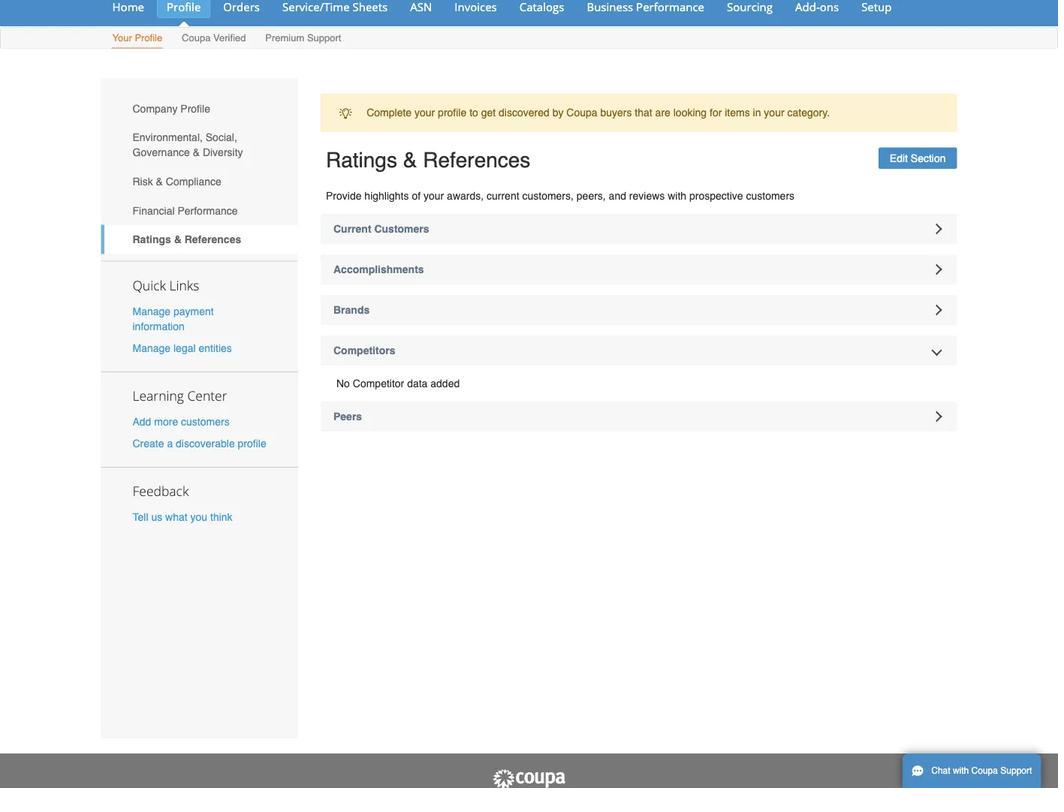 Task type: describe. For each thing, give the bounding box(es) containing it.
social,
[[206, 131, 237, 143]]

peers
[[334, 411, 362, 423]]

0 vertical spatial with
[[668, 190, 687, 202]]

a
[[167, 438, 173, 450]]

accomplishments heading
[[321, 255, 957, 285]]

support inside premium support link
[[307, 32, 341, 44]]

1 vertical spatial customers
[[181, 416, 230, 428]]

customers,
[[522, 190, 574, 202]]

data
[[407, 378, 428, 390]]

payment
[[173, 305, 214, 317]]

complete your profile to get discovered by coupa buyers that are looking for items in your category.
[[367, 107, 830, 119]]

0 horizontal spatial ratings
[[133, 234, 171, 246]]

edit section
[[890, 152, 946, 164]]

competitor
[[353, 378, 404, 390]]

tell
[[133, 512, 148, 524]]

0 horizontal spatial ratings & references
[[133, 234, 241, 246]]

peers button
[[321, 402, 957, 432]]

& up of
[[403, 148, 417, 172]]

manage payment information
[[133, 305, 214, 332]]

ratings & references link
[[101, 225, 298, 254]]

add more customers link
[[133, 416, 230, 428]]

and
[[609, 190, 626, 202]]

competitors heading
[[321, 336, 957, 366]]

by
[[553, 107, 564, 119]]

risk & compliance link
[[101, 167, 298, 196]]

legal
[[173, 342, 196, 354]]

environmental, social, governance & diversity
[[133, 131, 243, 158]]

create a discoverable profile
[[133, 438, 266, 450]]

manage legal entities link
[[133, 342, 232, 354]]

what
[[165, 512, 188, 524]]

company
[[133, 102, 178, 114]]

1 horizontal spatial references
[[423, 148, 531, 172]]

highlights
[[365, 190, 409, 202]]

think
[[210, 512, 233, 524]]

financial performance link
[[101, 196, 298, 225]]

& inside environmental, social, governance & diversity
[[193, 146, 200, 158]]

coupa inside alert
[[567, 107, 598, 119]]

performance
[[178, 205, 238, 217]]

more
[[154, 416, 178, 428]]

us
[[151, 512, 162, 524]]

manage for manage payment information
[[133, 305, 171, 317]]

your right of
[[424, 190, 444, 202]]

coupa inside 'button'
[[972, 766, 998, 777]]

current
[[334, 223, 371, 235]]

competitors button
[[321, 336, 957, 366]]

are
[[655, 107, 671, 119]]

edit
[[890, 152, 908, 164]]

& down "financial performance" at the top left of page
[[174, 234, 182, 246]]

tell us what you think button
[[133, 510, 233, 525]]

current customers button
[[321, 214, 957, 244]]

profile inside alert
[[438, 107, 467, 119]]

chat
[[932, 766, 951, 777]]

environmental,
[[133, 131, 203, 143]]

tell us what you think
[[133, 512, 233, 524]]

coupa verified
[[182, 32, 246, 44]]

discoverable
[[176, 438, 235, 450]]

risk
[[133, 175, 153, 187]]

financial performance
[[133, 205, 238, 217]]

profile for company profile
[[181, 102, 210, 114]]

manage legal entities
[[133, 342, 232, 354]]

profile for your profile
[[135, 32, 162, 44]]

premium support link
[[265, 29, 342, 48]]

0 horizontal spatial profile
[[238, 438, 266, 450]]

learning center
[[133, 387, 227, 405]]

brands
[[334, 304, 370, 316]]

0 vertical spatial coupa
[[182, 32, 211, 44]]

edit section link
[[879, 148, 957, 169]]

add more customers
[[133, 416, 230, 428]]

quick links
[[133, 276, 199, 294]]

quick
[[133, 276, 166, 294]]

coupa supplier portal image
[[492, 769, 567, 789]]

links
[[169, 276, 199, 294]]

looking
[[674, 107, 707, 119]]

risk & compliance
[[133, 175, 221, 187]]

0 horizontal spatial references
[[185, 234, 241, 246]]

governance
[[133, 146, 190, 158]]

verified
[[213, 32, 246, 44]]

manage for manage legal entities
[[133, 342, 171, 354]]

category.
[[788, 107, 830, 119]]

of
[[412, 190, 421, 202]]

center
[[187, 387, 227, 405]]

company profile
[[133, 102, 210, 114]]

support inside chat with coupa support 'button'
[[1001, 766, 1032, 777]]



Task type: vqa. For each thing, say whether or not it's contained in the screenshot.
navigation
no



Task type: locate. For each thing, give the bounding box(es) containing it.
2 horizontal spatial coupa
[[972, 766, 998, 777]]

0 vertical spatial manage
[[133, 305, 171, 317]]

& left diversity
[[193, 146, 200, 158]]

&
[[193, 146, 200, 158], [403, 148, 417, 172], [156, 175, 163, 187], [174, 234, 182, 246]]

1 horizontal spatial coupa
[[567, 107, 598, 119]]

references up awards,
[[423, 148, 531, 172]]

your right in
[[764, 107, 785, 119]]

compliance
[[166, 175, 221, 187]]

profile up environmental, social, governance & diversity link
[[181, 102, 210, 114]]

to
[[470, 107, 478, 119]]

coupa
[[182, 32, 211, 44], [567, 107, 598, 119], [972, 766, 998, 777]]

customers
[[746, 190, 795, 202], [181, 416, 230, 428]]

1 vertical spatial ratings & references
[[133, 234, 241, 246]]

manage up the information
[[133, 305, 171, 317]]

2 manage from the top
[[133, 342, 171, 354]]

diversity
[[203, 146, 243, 158]]

0 horizontal spatial customers
[[181, 416, 230, 428]]

1 vertical spatial references
[[185, 234, 241, 246]]

chat with coupa support button
[[903, 754, 1041, 789]]

no
[[337, 378, 350, 390]]

discovered
[[499, 107, 550, 119]]

your profile
[[112, 32, 162, 44]]

prospective
[[690, 190, 743, 202]]

with
[[668, 190, 687, 202], [953, 766, 969, 777]]

buyers
[[601, 107, 632, 119]]

brands button
[[321, 295, 957, 325]]

references down the performance
[[185, 234, 241, 246]]

you
[[190, 512, 207, 524]]

1 horizontal spatial support
[[1001, 766, 1032, 777]]

0 vertical spatial support
[[307, 32, 341, 44]]

in
[[753, 107, 761, 119]]

1 vertical spatial profile
[[238, 438, 266, 450]]

0 horizontal spatial support
[[307, 32, 341, 44]]

0 horizontal spatial coupa
[[182, 32, 211, 44]]

chat with coupa support
[[932, 766, 1032, 777]]

competitors
[[334, 345, 395, 357]]

0 vertical spatial references
[[423, 148, 531, 172]]

items
[[725, 107, 750, 119]]

customers right prospective
[[746, 190, 795, 202]]

coupa verified link
[[181, 29, 247, 48]]

information
[[133, 320, 185, 332]]

section
[[911, 152, 946, 164]]

with right chat
[[953, 766, 969, 777]]

awards,
[[447, 190, 484, 202]]

entities
[[199, 342, 232, 354]]

1 horizontal spatial profile
[[438, 107, 467, 119]]

1 horizontal spatial ratings & references
[[326, 148, 531, 172]]

1 manage from the top
[[133, 305, 171, 317]]

with right reviews
[[668, 190, 687, 202]]

1 horizontal spatial with
[[953, 766, 969, 777]]

1 vertical spatial with
[[953, 766, 969, 777]]

reviews
[[629, 190, 665, 202]]

ratings & references up of
[[326, 148, 531, 172]]

support
[[307, 32, 341, 44], [1001, 766, 1032, 777]]

complete
[[367, 107, 412, 119]]

ratings up provide
[[326, 148, 397, 172]]

peers heading
[[321, 402, 957, 432]]

learning
[[133, 387, 184, 405]]

customers
[[374, 223, 429, 235]]

ratings
[[326, 148, 397, 172], [133, 234, 171, 246]]

your
[[112, 32, 132, 44]]

current customers heading
[[321, 214, 957, 244]]

manage down the information
[[133, 342, 171, 354]]

profile left to at the top of the page
[[438, 107, 467, 119]]

provide
[[326, 190, 362, 202]]

0 horizontal spatial with
[[668, 190, 687, 202]]

0 vertical spatial customers
[[746, 190, 795, 202]]

create
[[133, 438, 164, 450]]

provide highlights of your awards, current customers, peers, and reviews with prospective customers
[[326, 190, 795, 202]]

for
[[710, 107, 722, 119]]

coupa right chat
[[972, 766, 998, 777]]

added
[[431, 378, 460, 390]]

1 horizontal spatial profile
[[181, 102, 210, 114]]

ratings & references down "financial performance" at the top left of page
[[133, 234, 241, 246]]

complete your profile to get discovered by coupa buyers that are looking for items in your category. alert
[[321, 94, 957, 132]]

0 vertical spatial profile
[[438, 107, 467, 119]]

manage inside manage payment information
[[133, 305, 171, 317]]

& right risk in the left of the page
[[156, 175, 163, 187]]

environmental, social, governance & diversity link
[[101, 123, 298, 167]]

peers,
[[577, 190, 606, 202]]

premium support
[[265, 32, 341, 44]]

company profile link
[[101, 94, 298, 123]]

get
[[481, 107, 496, 119]]

your right complete at top left
[[415, 107, 435, 119]]

that
[[635, 107, 653, 119]]

profile right your
[[135, 32, 162, 44]]

create a discoverable profile link
[[133, 438, 266, 450]]

add
[[133, 416, 151, 428]]

1 vertical spatial profile
[[181, 102, 210, 114]]

2 vertical spatial coupa
[[972, 766, 998, 777]]

your profile link
[[112, 29, 163, 48]]

customers up discoverable
[[181, 416, 230, 428]]

brands heading
[[321, 295, 957, 325]]

manage payment information link
[[133, 305, 214, 332]]

profile
[[135, 32, 162, 44], [181, 102, 210, 114]]

0 horizontal spatial profile
[[135, 32, 162, 44]]

ratings down the financial
[[133, 234, 171, 246]]

coupa left verified
[[182, 32, 211, 44]]

profile right discoverable
[[238, 438, 266, 450]]

with inside 'button'
[[953, 766, 969, 777]]

accomplishments button
[[321, 255, 957, 285]]

1 vertical spatial support
[[1001, 766, 1032, 777]]

1 vertical spatial ratings
[[133, 234, 171, 246]]

current customers
[[334, 223, 429, 235]]

1 vertical spatial coupa
[[567, 107, 598, 119]]

0 vertical spatial ratings & references
[[326, 148, 531, 172]]

feedback
[[133, 483, 189, 500]]

1 horizontal spatial customers
[[746, 190, 795, 202]]

0 vertical spatial ratings
[[326, 148, 397, 172]]

manage
[[133, 305, 171, 317], [133, 342, 171, 354]]

0 vertical spatial profile
[[135, 32, 162, 44]]

accomplishments
[[334, 264, 424, 276]]

1 horizontal spatial ratings
[[326, 148, 397, 172]]

1 vertical spatial manage
[[133, 342, 171, 354]]

ratings & references
[[326, 148, 531, 172], [133, 234, 241, 246]]

your
[[415, 107, 435, 119], [764, 107, 785, 119], [424, 190, 444, 202]]

financial
[[133, 205, 175, 217]]

coupa right the by
[[567, 107, 598, 119]]

profile
[[438, 107, 467, 119], [238, 438, 266, 450]]

no competitor data added
[[337, 378, 460, 390]]

premium
[[265, 32, 304, 44]]



